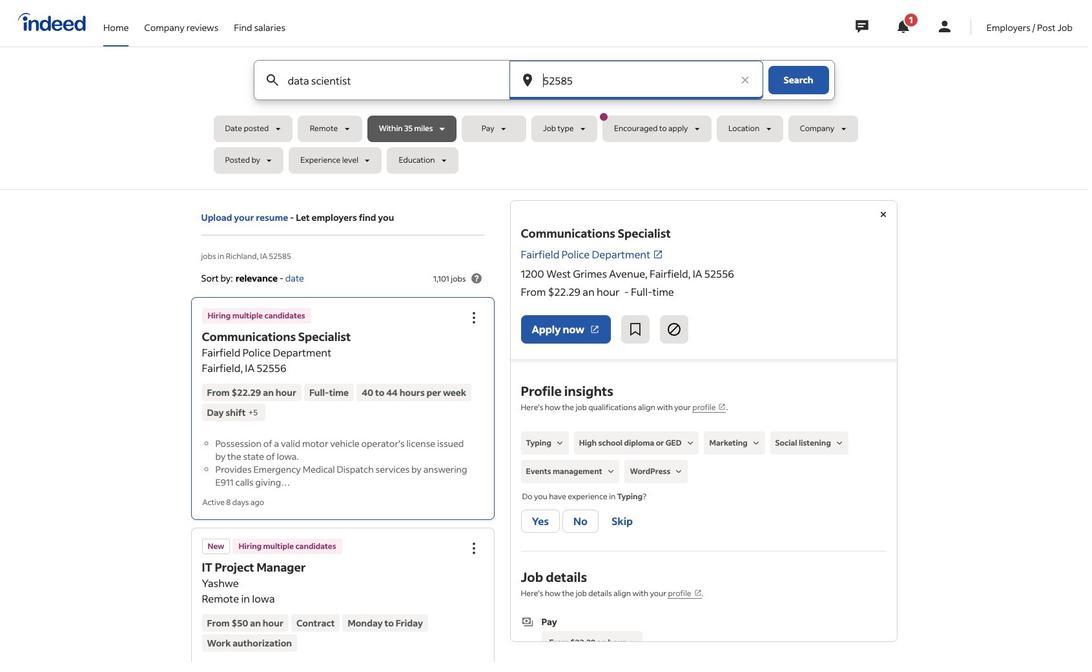 Task type: describe. For each thing, give the bounding box(es) containing it.
messages unread count 0 image
[[854, 14, 871, 39]]

0 horizontal spatial missing qualification image
[[554, 437, 566, 449]]

fairfield police department (opens in a new tab) image
[[653, 249, 664, 260]]

save this job image
[[628, 322, 643, 337]]

job actions for communications specialist is collapsed image
[[466, 310, 482, 326]]

missing preference image
[[629, 637, 640, 649]]

clear location input image
[[739, 74, 752, 87]]

help icon image
[[469, 271, 484, 286]]

job preferences (opens in a new window) image
[[694, 589, 702, 597]]



Task type: vqa. For each thing, say whether or not it's contained in the screenshot.
Not interested image
yes



Task type: locate. For each thing, give the bounding box(es) containing it.
search: Job title, keywords, or company text field
[[285, 61, 487, 99]]

None search field
[[214, 60, 875, 179]]

profile (opens in a new window) image
[[719, 403, 726, 411]]

Edit location text field
[[541, 61, 732, 99]]

2 horizontal spatial missing qualification image
[[834, 437, 846, 449]]

apply now (opens in a new tab) image
[[590, 324, 600, 335]]

job actions for it project manager is collapsed image
[[466, 540, 482, 556]]

1 horizontal spatial missing qualification image
[[605, 466, 617, 477]]

missing qualification image
[[554, 437, 566, 449], [834, 437, 846, 449], [605, 466, 617, 477]]

account image
[[937, 19, 953, 34]]

missing qualification image
[[685, 437, 696, 449], [751, 437, 762, 449], [673, 466, 685, 477]]

close job details image
[[876, 207, 891, 222]]

not interested image
[[667, 322, 682, 337]]



